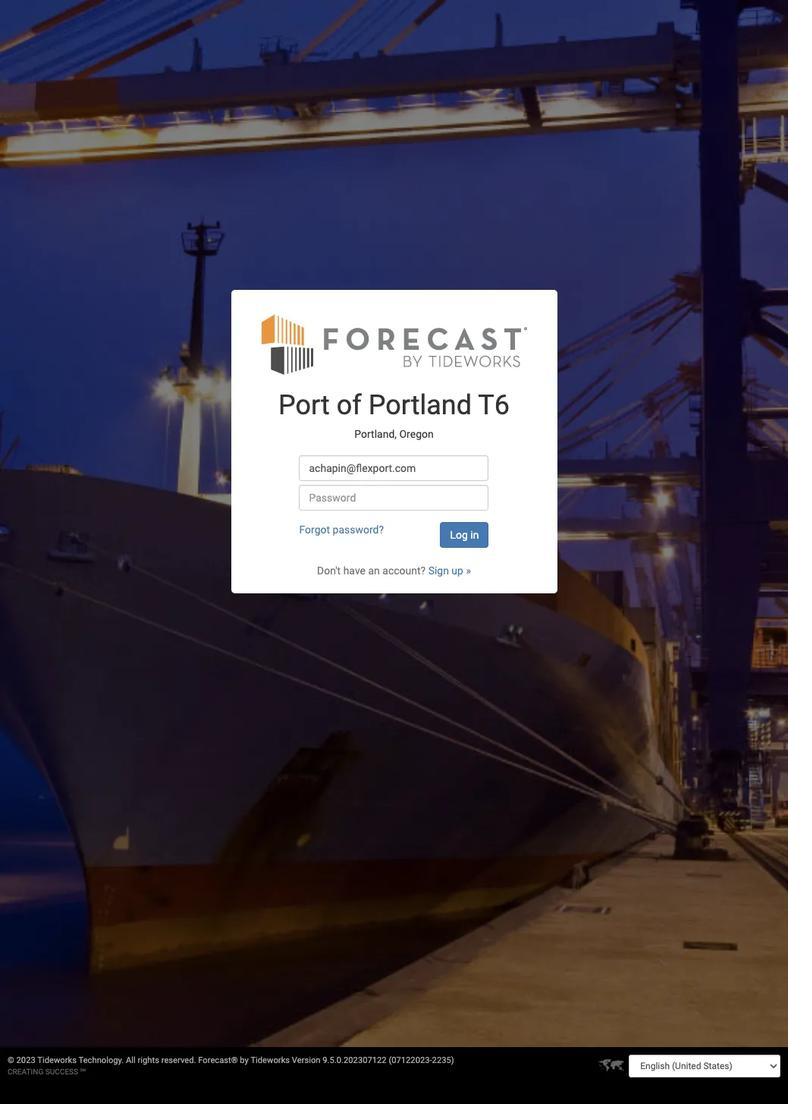 Task type: vqa. For each thing, say whether or not it's contained in the screenshot.
Log
yes



Task type: describe. For each thing, give the bounding box(es) containing it.
Email or username text field
[[299, 456, 489, 481]]

forecast® by tideworks image
[[262, 313, 527, 376]]

forgot password? log in
[[299, 524, 479, 541]]

reserved.
[[161, 1056, 196, 1066]]

forgot password? link
[[299, 524, 384, 536]]

©
[[8, 1056, 14, 1066]]

Password password field
[[299, 485, 489, 511]]

portland
[[369, 389, 472, 421]]

2 tideworks from the left
[[251, 1056, 290, 1066]]

℠
[[80, 1068, 86, 1077]]

portland,
[[355, 428, 397, 440]]

forecast®
[[198, 1056, 238, 1066]]

success
[[45, 1068, 78, 1077]]

an
[[369, 565, 380, 577]]

oregon
[[400, 428, 434, 440]]

have
[[344, 565, 366, 577]]

account?
[[383, 565, 426, 577]]

rights
[[138, 1056, 159, 1066]]

don't
[[317, 565, 341, 577]]

version
[[292, 1056, 321, 1066]]

2235)
[[432, 1056, 455, 1066]]

in
[[471, 529, 479, 541]]

technology.
[[79, 1056, 124, 1066]]



Task type: locate. For each thing, give the bounding box(es) containing it.
of
[[337, 389, 362, 421]]

sign
[[429, 565, 449, 577]]

tideworks up success
[[37, 1056, 77, 1066]]

forgot
[[299, 524, 330, 536]]

creating
[[8, 1068, 43, 1077]]

2023
[[16, 1056, 35, 1066]]

tideworks right by
[[251, 1056, 290, 1066]]

t6
[[478, 389, 510, 421]]

up
[[452, 565, 464, 577]]

sign up » link
[[429, 565, 471, 577]]

1 tideworks from the left
[[37, 1056, 77, 1066]]

tideworks
[[37, 1056, 77, 1066], [251, 1056, 290, 1066]]

»
[[466, 565, 471, 577]]

port
[[279, 389, 330, 421]]

don't have an account? sign up »
[[317, 565, 471, 577]]

by
[[240, 1056, 249, 1066]]

log in button
[[441, 522, 489, 548]]

© 2023 tideworks technology. all rights reserved. forecast® by tideworks version 9.5.0.202307122 (07122023-2235) creating success ℠
[[8, 1056, 455, 1077]]

9.5.0.202307122
[[323, 1056, 387, 1066]]

(07122023-
[[389, 1056, 432, 1066]]

password?
[[333, 524, 384, 536]]

all
[[126, 1056, 136, 1066]]

port of portland t6 portland, oregon
[[279, 389, 510, 440]]

0 horizontal spatial tideworks
[[37, 1056, 77, 1066]]

1 horizontal spatial tideworks
[[251, 1056, 290, 1066]]

log
[[451, 529, 468, 541]]



